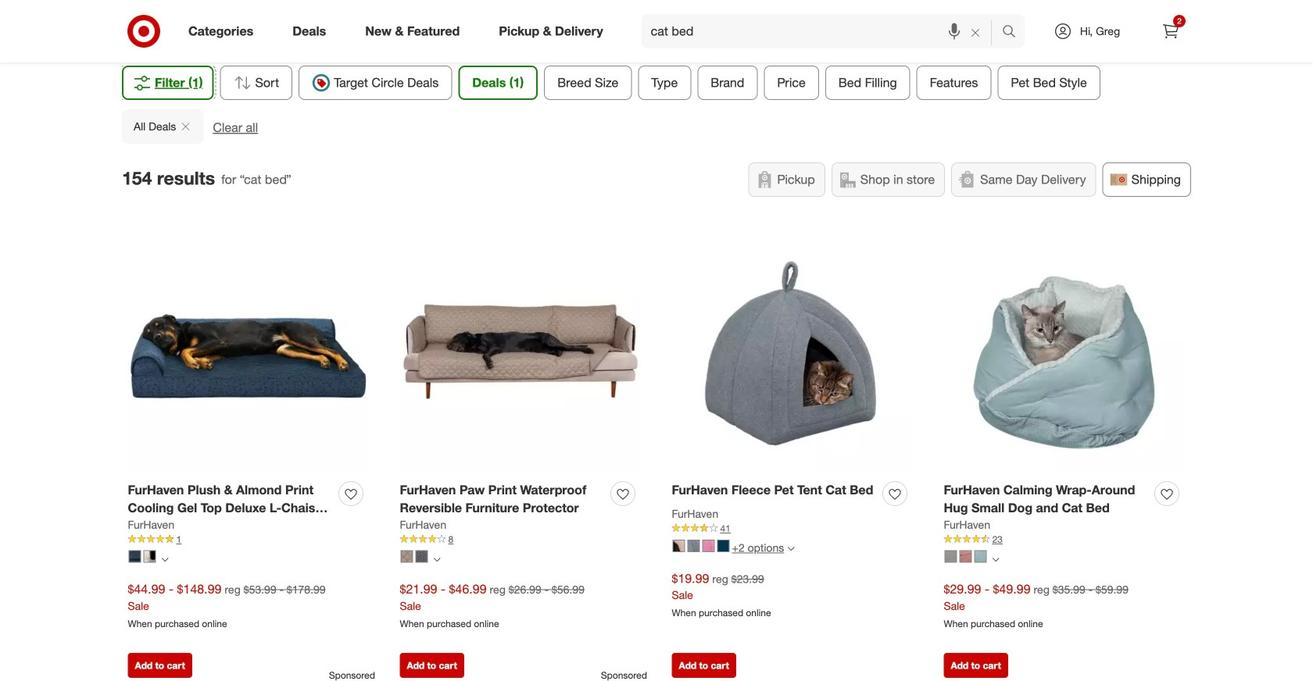 Task type: describe. For each thing, give the bounding box(es) containing it.
advertisement element
[[188, 0, 1126, 37]]

biscuit image
[[401, 551, 413, 563]]

heather gray image
[[688, 540, 700, 553]]

all colors element for gray almonds image
[[161, 554, 168, 564]]

gray almonds image
[[143, 551, 156, 563]]

cotton candy pink image
[[703, 540, 715, 553]]

What can we help you find? suggestions appear below search field
[[642, 14, 1006, 48]]

all colors + 2 more colors element
[[788, 544, 795, 553]]

blue almonds image
[[129, 551, 141, 563]]



Task type: vqa. For each thing, say whether or not it's contained in the screenshot.
Ingredient
no



Task type: locate. For each thing, give the bounding box(es) containing it.
furhaven paw print waterproof reversible furniture protector image
[[400, 231, 642, 473], [400, 231, 642, 473]]

all colors + 2 more colors image
[[788, 546, 795, 553]]

furhaven fleece pet tent cat bed image
[[672, 231, 914, 473], [672, 231, 914, 473]]

1 all colors element from the left
[[161, 554, 168, 564]]

all colors image for gray almonds image
[[161, 557, 168, 564]]

furhaven plush & almond print cooling gel top deluxe l-chaise pet bed for dogs & cats image
[[128, 231, 369, 473], [128, 231, 369, 473]]

0 horizontal spatial all colors element
[[161, 554, 168, 564]]

all colors image right gray almonds image
[[161, 557, 168, 564]]

all colors image
[[161, 557, 168, 564], [434, 557, 441, 564]]

all colors element right gray image
[[434, 554, 441, 564]]

all colors image right gray image
[[434, 557, 441, 564]]

lagoon blue image
[[717, 540, 730, 553]]

all colors element for gray image
[[434, 554, 441, 564]]

2 all colors image from the left
[[434, 557, 441, 564]]

0 horizontal spatial all colors image
[[161, 557, 168, 564]]

1 all colors image from the left
[[161, 557, 168, 564]]

1 horizontal spatial all colors image
[[434, 557, 441, 564]]

all colors element
[[161, 554, 168, 564], [434, 554, 441, 564]]

furhaven calming wrap-around hug small dog and cat bed image
[[944, 231, 1186, 473], [944, 231, 1186, 473]]

beige buff image
[[673, 540, 685, 553]]

all colors image for gray image
[[434, 557, 441, 564]]

1 horizontal spatial all colors element
[[434, 554, 441, 564]]

gray image
[[416, 551, 428, 563]]

all colors element right gray almonds image
[[161, 554, 168, 564]]

2 all colors element from the left
[[434, 554, 441, 564]]



